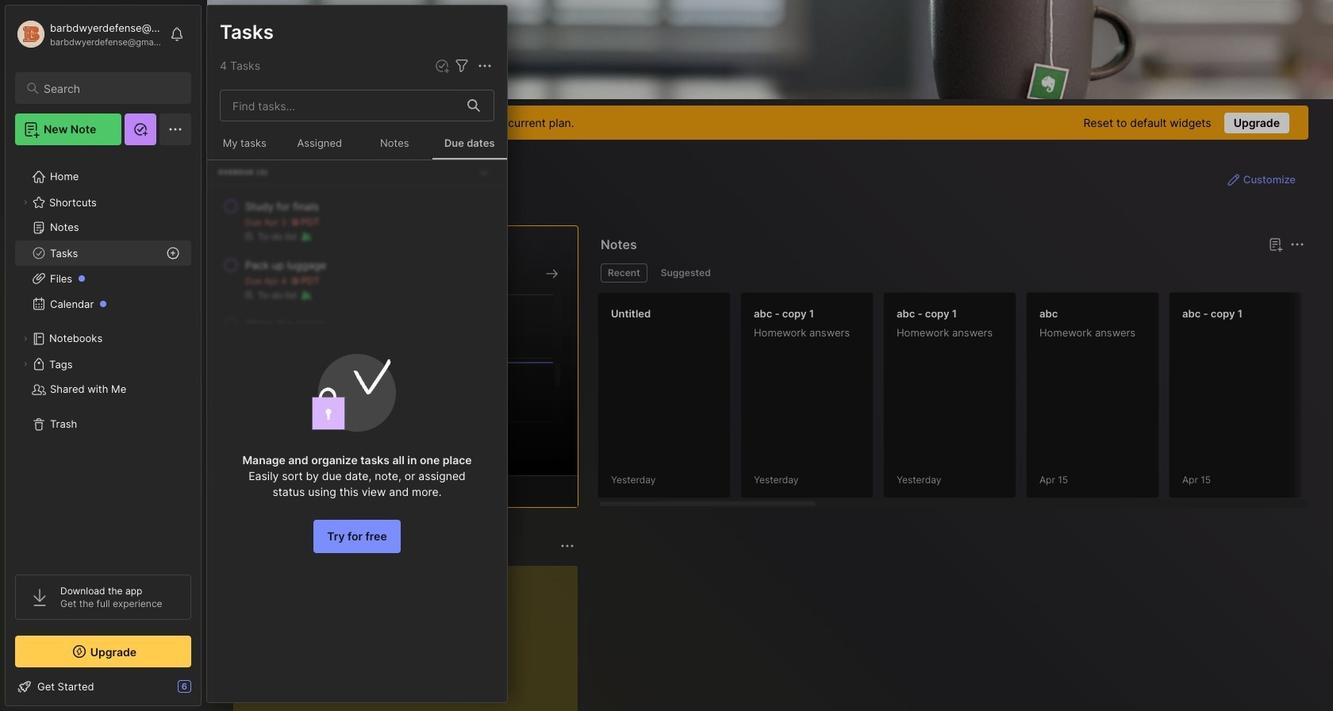 Task type: vqa. For each thing, say whether or not it's contained in the screenshot.
"More actions" icon
no



Task type: describe. For each thing, give the bounding box(es) containing it.
new task image
[[434, 58, 450, 74]]

1 tab from the left
[[601, 264, 647, 283]]

Start writing… text field
[[246, 566, 577, 711]]

Help and Learning task checklist field
[[6, 674, 201, 699]]

More actions and view options field
[[471, 56, 494, 75]]

expand tags image
[[21, 360, 30, 369]]

Find tasks… text field
[[223, 92, 458, 119]]

more actions and view options image
[[475, 56, 494, 75]]

Search text field
[[44, 81, 177, 96]]

Filter tasks field
[[452, 56, 471, 75]]



Task type: locate. For each thing, give the bounding box(es) containing it.
1 horizontal spatial tab
[[654, 264, 718, 283]]

tab list
[[601, 264, 1302, 283]]

tree
[[6, 155, 201, 560]]

tree inside main element
[[6, 155, 201, 560]]

expand notebooks image
[[21, 334, 30, 344]]

2 tab from the left
[[654, 264, 718, 283]]

click to collapse image
[[200, 682, 212, 701]]

filter tasks image
[[452, 56, 471, 75]]

Account field
[[15, 18, 162, 50]]

none search field inside main element
[[44, 79, 177, 98]]

main element
[[0, 0, 206, 711]]

tab
[[601, 264, 647, 283], [654, 264, 718, 283]]

None search field
[[44, 79, 177, 98]]

0 horizontal spatial tab
[[601, 264, 647, 283]]

row group
[[598, 292, 1333, 508]]



